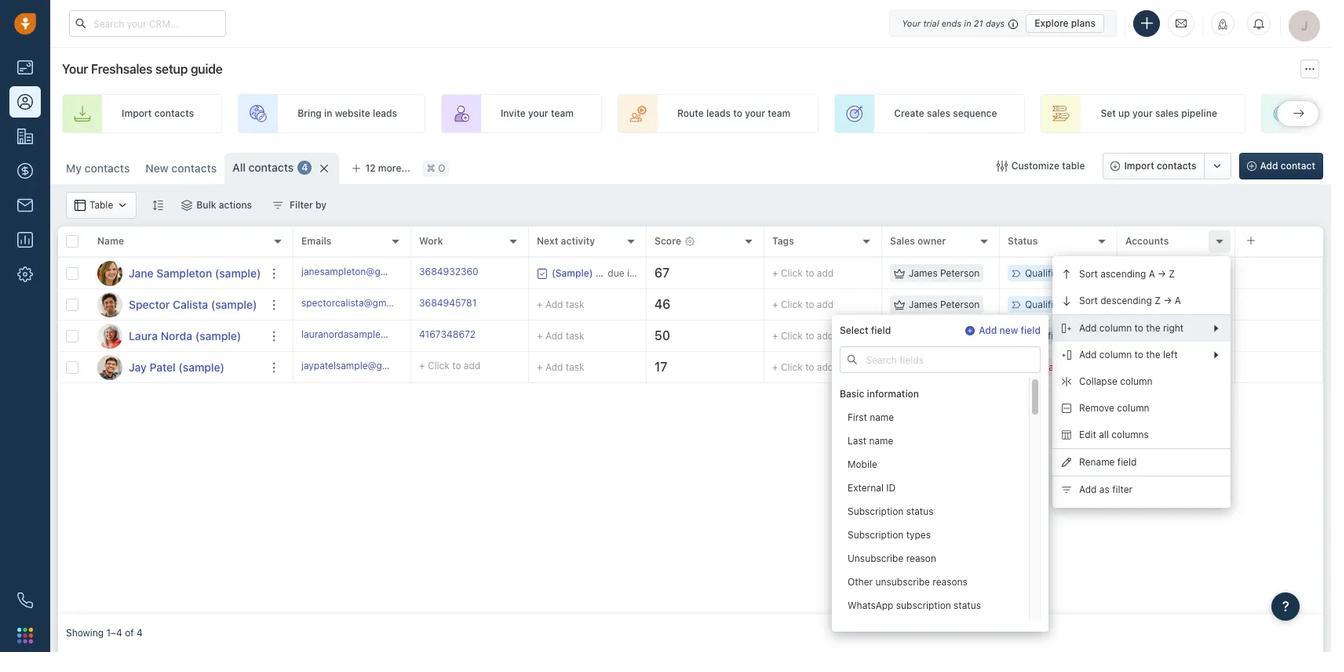Task type: describe. For each thing, give the bounding box(es) containing it.
jay
[[129, 361, 147, 374]]

reasons
[[933, 577, 967, 589]]

2 team from the left
[[768, 108, 790, 120]]

press space to select this row. row containing laura norda (sample)
[[58, 321, 294, 352]]

press space to select this row. row containing jane sampleton (sample)
[[58, 258, 294, 290]]

plans
[[1071, 17, 1096, 29]]

3684945781
[[419, 297, 477, 309]]

your for your trial ends in 21 days
[[902, 18, 921, 28]]

reason
[[906, 554, 936, 565]]

+ add task for 46
[[537, 299, 584, 310]]

sampleton
[[156, 266, 212, 280]]

→ for z
[[1158, 269, 1166, 281]]

collapse column menu item
[[1052, 369, 1231, 396]]

edit all columns menu item
[[1052, 422, 1231, 449]]

unsubscribe reason
[[848, 554, 936, 565]]

rename field menu item
[[1052, 450, 1231, 476]]

j image
[[97, 355, 122, 380]]

add as filter
[[1079, 485, 1133, 496]]

customize
[[1011, 160, 1059, 172]]

container_wx8msf4aqz5i3rn1 image for table 'popup button'
[[75, 200, 86, 211]]

(sample) for e corp (sample)
[[1158, 362, 1197, 374]]

your freshsales setup guide
[[62, 62, 223, 76]]

click for 50
[[781, 330, 803, 342]]

container_wx8msf4aqz5i3rn1 image for 67
[[894, 268, 905, 279]]

press space to select this row. row containing 67
[[294, 258, 1323, 290]]

row group containing jane sampleton (sample)
[[58, 258, 294, 384]]

james for 67
[[909, 268, 938, 279]]

patel
[[150, 361, 176, 374]]

up
[[1118, 108, 1130, 120]]

jane sampleton (sample)
[[129, 266, 261, 280]]

import contacts for 'import contacts' button
[[1124, 160, 1196, 172]]

import for 'import contacts' button
[[1124, 160, 1154, 172]]

+ click to add for 17
[[772, 362, 834, 374]]

website
[[335, 108, 370, 120]]

types
[[906, 530, 931, 542]]

contacts right 'new'
[[171, 162, 217, 175]]

2 container_wx8msf4aqz5i3rn1 image from the left
[[117, 200, 128, 211]]

new contacts
[[145, 162, 217, 175]]

all contacts 4
[[232, 161, 308, 174]]

jay patel (sample)
[[129, 361, 224, 374]]

collapse
[[1079, 376, 1117, 388]]

(sample) up the right
[[1170, 299, 1209, 311]]

(sample) for jane sampleton (sample)
[[215, 266, 261, 280]]

sort descending z → a
[[1079, 295, 1181, 307]]

add inside button
[[1260, 160, 1278, 172]]

tags
[[772, 236, 794, 248]]

acme
[[1125, 330, 1150, 342]]

field for select field
[[871, 325, 891, 337]]

1 sales from the left
[[927, 108, 950, 120]]

whatsapp
[[848, 601, 893, 612]]

subscription status
[[848, 506, 934, 518]]

add for 17
[[817, 362, 834, 374]]

add for 50
[[817, 330, 834, 342]]

press space to select this row. row containing 17
[[294, 352, 1323, 384]]

activity
[[561, 236, 595, 248]]

name row
[[58, 227, 294, 258]]

3 james from the top
[[909, 330, 938, 342]]

3684932360
[[419, 266, 478, 278]]

12 more...
[[365, 162, 410, 174]]

style_myh0__igzzd8unmi image
[[152, 200, 163, 211]]

import contacts for import contacts link
[[122, 108, 194, 120]]

contacts right the my
[[84, 162, 130, 175]]

add column to the left
[[1079, 350, 1178, 361]]

subscription for whatsapp
[[896, 601, 951, 612]]

unqualified
[[1025, 362, 1075, 374]]

contacts right all in the top left of the page
[[248, 161, 294, 174]]

subscription for subscription types
[[848, 530, 904, 542]]

1 horizontal spatial a
[[1175, 295, 1181, 307]]

explore
[[1035, 17, 1069, 29]]

Search fields field
[[840, 347, 1041, 374]]

e
[[1125, 362, 1131, 374]]

(sample) for jay patel (sample)
[[178, 361, 224, 374]]

new
[[999, 325, 1018, 337]]

container_wx8msf4aqz5i3rn1 image for 17
[[894, 362, 905, 373]]

phone image
[[17, 593, 33, 609]]

first name
[[848, 412, 894, 424]]

route leads to your team
[[677, 108, 790, 120]]

james peterson for 17
[[909, 362, 980, 374]]

explore plans
[[1035, 17, 1096, 29]]

setup
[[155, 62, 188, 76]]

of
[[125, 628, 134, 640]]

owner
[[917, 236, 946, 248]]

subscription for sms
[[870, 624, 925, 636]]

jaypatelsample@gmail.com link
[[301, 359, 422, 376]]

bring in website leads link
[[238, 94, 425, 133]]

edit all columns
[[1079, 430, 1149, 441]]

(sample) for spector calista (sample)
[[211, 298, 257, 311]]

last name
[[848, 436, 893, 448]]

contacts inside button
[[1157, 160, 1196, 172]]

descending
[[1100, 295, 1152, 307]]

import contacts button
[[1103, 153, 1204, 180]]

accounts
[[1125, 236, 1169, 248]]

task for 17
[[566, 361, 584, 373]]

remove column menu item
[[1052, 396, 1231, 422]]

field for rename field
[[1117, 457, 1137, 469]]

cell for 46
[[1235, 290, 1323, 320]]

information
[[867, 389, 919, 400]]

bulk
[[196, 199, 216, 211]]

add column to the right menu
[[832, 315, 1048, 642]]

name for first name
[[870, 412, 894, 424]]

laura
[[129, 329, 158, 343]]

import contacts link
[[62, 94, 222, 133]]

name column header
[[89, 227, 294, 258]]

0 vertical spatial a
[[1149, 269, 1155, 281]]

my
[[66, 162, 82, 175]]

select field
[[840, 325, 891, 337]]

row group containing 67
[[294, 258, 1323, 384]]

left
[[1163, 350, 1178, 361]]

pipeline
[[1181, 108, 1217, 120]]

send email image
[[1176, 17, 1187, 30]]

set up your sales pipeline
[[1101, 108, 1217, 120]]

james peterson for 46
[[909, 299, 980, 311]]

rename
[[1079, 457, 1115, 469]]

showing
[[66, 628, 104, 640]]

sort for sort ascending a → z
[[1079, 269, 1098, 281]]

laura norda (sample) link
[[129, 328, 241, 344]]

press space to select this row. row containing spector calista (sample)
[[58, 290, 294, 321]]

create
[[894, 108, 924, 120]]

james for 17
[[909, 362, 938, 374]]

0 vertical spatial status
[[906, 506, 934, 518]]

add inside menu
[[979, 325, 997, 337]]

widgetz.io (sample) link
[[1125, 268, 1215, 279]]

name for last name
[[869, 436, 893, 448]]

james peterson for 67
[[909, 268, 980, 279]]

spectorcalista@gmail.com
[[301, 297, 418, 309]]

remove column
[[1079, 403, 1149, 415]]

set
[[1101, 108, 1116, 120]]

more...
[[378, 162, 410, 174]]

new
[[145, 162, 169, 175]]

spectorcalista@gmail.com link
[[301, 297, 418, 313]]

sort for sort descending z → a
[[1079, 295, 1098, 307]]

1 your from the left
[[528, 108, 548, 120]]

janesampleton@gmail.com
[[301, 266, 420, 278]]

task for 50
[[566, 330, 584, 342]]

jane sampleton (sample) link
[[129, 266, 261, 281]]

set up your sales pipeline link
[[1041, 94, 1245, 133]]

techcave (sample) link
[[1125, 299, 1209, 311]]

o
[[438, 163, 445, 175]]

all
[[1099, 430, 1109, 441]]

techcave (sample)
[[1125, 299, 1209, 311]]

bring in website leads
[[298, 108, 397, 120]]

unsubscribe
[[875, 577, 930, 589]]

subscription types
[[848, 530, 931, 542]]

all contacts link
[[232, 160, 294, 176]]



Task type: locate. For each thing, give the bounding box(es) containing it.
jane
[[129, 266, 154, 280]]

contacts
[[154, 108, 194, 120], [1157, 160, 1196, 172], [248, 161, 294, 174], [84, 162, 130, 175], [171, 162, 217, 175]]

whatsapp subscription status
[[848, 601, 981, 612]]

in left 21
[[964, 18, 971, 28]]

1 vertical spatial z
[[1155, 295, 1161, 307]]

1 peterson from the top
[[940, 268, 980, 279]]

(sample) inside "link"
[[178, 361, 224, 374]]

1–4
[[106, 628, 122, 640]]

subscription for subscription status
[[848, 506, 904, 518]]

peterson down add new field
[[940, 362, 980, 374]]

spector calista (sample) link
[[129, 297, 257, 313]]

add column to the right
[[1079, 323, 1184, 335]]

your right "up" on the top
[[1132, 108, 1153, 120]]

import contacts down set up your sales pipeline
[[1124, 160, 1196, 172]]

actions
[[219, 199, 252, 211]]

qualified for 50
[[1025, 330, 1065, 342]]

column for collapse column
[[1120, 376, 1152, 388]]

bulk actions
[[196, 199, 252, 211]]

2 sort from the top
[[1079, 295, 1098, 307]]

4 inside all contacts 4
[[302, 162, 308, 174]]

0 vertical spatial + add task
[[537, 299, 584, 310]]

container_wx8msf4aqz5i3rn1 image left filter
[[272, 200, 283, 211]]

sequence
[[953, 108, 997, 120]]

james for 46
[[909, 299, 938, 311]]

your
[[902, 18, 921, 28], [62, 62, 88, 76]]

column up e
[[1099, 350, 1132, 361]]

0 horizontal spatial a
[[1149, 269, 1155, 281]]

remove
[[1079, 403, 1114, 415]]

1 leads from the left
[[373, 108, 397, 120]]

id
[[886, 483, 896, 495]]

1 vertical spatial + add task
[[537, 330, 584, 342]]

4 container_wx8msf4aqz5i3rn1 image from the left
[[272, 200, 283, 211]]

table
[[1062, 160, 1085, 172]]

peterson for 46
[[940, 299, 980, 311]]

2 leads from the left
[[706, 108, 731, 120]]

name right last
[[869, 436, 893, 448]]

grid
[[58, 225, 1323, 615]]

menu
[[1052, 257, 1231, 509]]

0 vertical spatial subscription
[[848, 506, 904, 518]]

route
[[677, 108, 704, 120]]

Search your CRM... text field
[[69, 10, 226, 37]]

2 your from the left
[[745, 108, 765, 120]]

collapse column
[[1079, 376, 1152, 388]]

qualified down status
[[1025, 268, 1065, 279]]

techcave
[[1125, 299, 1167, 311]]

3 james peterson from the top
[[909, 330, 980, 342]]

other
[[848, 577, 873, 589]]

0 horizontal spatial import contacts
[[122, 108, 194, 120]]

container_wx8msf4aqz5i3rn1 image right table on the left of the page
[[117, 200, 128, 211]]

click
[[781, 268, 803, 279], [781, 299, 803, 311], [781, 330, 803, 342], [428, 360, 450, 372], [781, 362, 803, 374]]

→
[[1158, 269, 1166, 281], [1164, 295, 1172, 307]]

0 vertical spatial subscription
[[896, 601, 951, 612]]

1 vertical spatial in
[[324, 108, 332, 120]]

2 cell from the top
[[1235, 290, 1323, 320]]

freshworks switcher image
[[17, 628, 33, 644]]

0 horizontal spatial z
[[1155, 295, 1161, 307]]

column
[[1099, 323, 1132, 335], [1099, 350, 1132, 361], [1120, 376, 1152, 388], [1117, 403, 1149, 415]]

1 the from the top
[[1146, 323, 1160, 335]]

peterson for 67
[[940, 268, 980, 279]]

first
[[848, 412, 867, 424]]

contacts down setup
[[154, 108, 194, 120]]

james
[[909, 268, 938, 279], [909, 299, 938, 311], [909, 330, 938, 342], [909, 362, 938, 374]]

qualified
[[1025, 268, 1065, 279], [1025, 299, 1065, 311], [1025, 330, 1065, 342]]

laura norda (sample)
[[129, 329, 241, 343]]

container_wx8msf4aqz5i3rn1 image
[[75, 200, 86, 211], [117, 200, 128, 211], [181, 200, 192, 211], [272, 200, 283, 211]]

1 team from the left
[[551, 108, 574, 120]]

field right new
[[1021, 325, 1041, 337]]

4 + click to add from the top
[[772, 362, 834, 374]]

container_wx8msf4aqz5i3rn1 image inside bulk actions button
[[181, 200, 192, 211]]

2 horizontal spatial your
[[1132, 108, 1153, 120]]

0 vertical spatial the
[[1146, 323, 1160, 335]]

1 horizontal spatial z
[[1169, 269, 1175, 281]]

1 horizontal spatial 4
[[302, 162, 308, 174]]

import contacts down setup
[[122, 108, 194, 120]]

menu containing sort ascending a → z
[[1052, 257, 1231, 509]]

cell for 67
[[1235, 258, 1323, 289]]

status for sms subscription status
[[928, 624, 955, 636]]

sort ascending a → z
[[1079, 269, 1175, 281]]

1 task from the top
[[566, 299, 584, 310]]

peterson for 17
[[940, 362, 980, 374]]

+ click to add for 67
[[772, 268, 834, 279]]

0 vertical spatial in
[[964, 18, 971, 28]]

0 horizontal spatial sales
[[927, 108, 950, 120]]

+ add task for 17
[[537, 361, 584, 373]]

2 + click to add from the top
[[772, 299, 834, 311]]

your
[[528, 108, 548, 120], [745, 108, 765, 120], [1132, 108, 1153, 120]]

4 right of
[[137, 628, 143, 640]]

(sample) down laura norda (sample) link
[[178, 361, 224, 374]]

import inside button
[[1124, 160, 1154, 172]]

1 vertical spatial qualified
[[1025, 299, 1065, 311]]

mobile
[[848, 459, 877, 471]]

→ up techcave (sample) link
[[1158, 269, 1166, 281]]

1 vertical spatial the
[[1146, 350, 1160, 361]]

route leads to your team link
[[618, 94, 819, 133]]

column down e
[[1120, 376, 1152, 388]]

container_wx8msf4aqz5i3rn1 image for 46
[[894, 299, 905, 310]]

edit
[[1079, 430, 1096, 441]]

qualified for 67
[[1025, 268, 1065, 279]]

task for 46
[[566, 299, 584, 310]]

50
[[655, 329, 670, 343]]

customize table
[[1011, 160, 1085, 172]]

2 subscription from the top
[[848, 530, 904, 542]]

column for remove column
[[1117, 403, 1149, 415]]

the up e corp (sample)
[[1146, 350, 1160, 361]]

4 up filter by
[[302, 162, 308, 174]]

press space to select this row. row containing jay patel (sample)
[[58, 352, 294, 384]]

1 sort from the top
[[1079, 269, 1098, 281]]

column inside menu item
[[1117, 403, 1149, 415]]

showing 1–4 of 4
[[66, 628, 143, 640]]

status up types
[[906, 506, 934, 518]]

+ click to add for 50
[[772, 330, 834, 342]]

1 vertical spatial →
[[1164, 295, 1172, 307]]

(sample) right calista
[[211, 298, 257, 311]]

1 vertical spatial subscription
[[870, 624, 925, 636]]

press space to select this row. row containing 50
[[294, 321, 1323, 352]]

subscription down external id
[[848, 506, 904, 518]]

1 horizontal spatial import contacts
[[1124, 160, 1196, 172]]

0 vertical spatial sort
[[1079, 269, 1098, 281]]

subscription down 'whatsapp subscription status'
[[870, 624, 925, 636]]

import for import contacts link
[[122, 108, 152, 120]]

container_wx8msf4aqz5i3rn1 image for filter by "button"
[[272, 200, 283, 211]]

status down reasons
[[954, 601, 981, 612]]

1 vertical spatial a
[[1175, 295, 1181, 307]]

1 subscription from the top
[[848, 506, 904, 518]]

sales left 'pipeline'
[[1155, 108, 1179, 120]]

calista
[[173, 298, 208, 311]]

l image
[[97, 324, 122, 349]]

your trial ends in 21 days
[[902, 18, 1005, 28]]

corp
[[1134, 362, 1155, 374]]

0 horizontal spatial leads
[[373, 108, 397, 120]]

1 vertical spatial sort
[[1079, 295, 1098, 307]]

+ click to add for 46
[[772, 299, 834, 311]]

task
[[566, 299, 584, 310], [566, 330, 584, 342], [566, 361, 584, 373]]

46
[[655, 297, 671, 312]]

your right route
[[745, 108, 765, 120]]

a
[[1149, 269, 1155, 281], [1175, 295, 1181, 307]]

1 horizontal spatial leads
[[706, 108, 731, 120]]

3 cell from the top
[[1235, 321, 1323, 352]]

1 qualified from the top
[[1025, 268, 1065, 279]]

1 container_wx8msf4aqz5i3rn1 image from the left
[[75, 200, 86, 211]]

import contacts inside button
[[1124, 160, 1196, 172]]

12 more... button
[[343, 158, 419, 180]]

0 horizontal spatial in
[[324, 108, 332, 120]]

0 vertical spatial 4
[[302, 162, 308, 174]]

0 vertical spatial your
[[902, 18, 921, 28]]

1 horizontal spatial your
[[902, 18, 921, 28]]

bring
[[298, 108, 322, 120]]

spector calista (sample)
[[129, 298, 257, 311]]

→ down widgetz.io (sample)
[[1164, 295, 1172, 307]]

leads right route
[[706, 108, 731, 120]]

peterson up search fields field at right bottom
[[940, 330, 980, 342]]

sort ascending a → z menu item
[[1052, 261, 1231, 288]]

press space to select this row. row
[[58, 258, 294, 290], [294, 258, 1323, 290], [58, 290, 294, 321], [294, 290, 1323, 321], [58, 321, 294, 352], [294, 321, 1323, 352], [58, 352, 294, 384], [294, 352, 1323, 384]]

external
[[848, 483, 884, 495]]

qualified up add new field
[[1025, 299, 1065, 311]]

2 peterson from the top
[[940, 299, 980, 311]]

name down basic information
[[870, 412, 894, 424]]

→ for a
[[1164, 295, 1172, 307]]

3 + click to add from the top
[[772, 330, 834, 342]]

1 horizontal spatial your
[[745, 108, 765, 120]]

contact
[[1281, 160, 1315, 172]]

row group
[[58, 258, 294, 384], [294, 258, 1323, 384]]

container_wx8msf4aqz5i3rn1 image inside customize table button
[[996, 161, 1007, 172]]

1 vertical spatial import
[[1124, 160, 1154, 172]]

add as filter menu item
[[1052, 477, 1231, 504]]

qualified for 46
[[1025, 299, 1065, 311]]

invite your team link
[[441, 94, 602, 133]]

0 horizontal spatial import
[[122, 108, 152, 120]]

create sales sequence
[[894, 108, 997, 120]]

lauranordasample@gmail.com link
[[301, 328, 435, 345]]

(sample) for acme inc (sample)
[[1169, 330, 1208, 342]]

3684932360 link
[[419, 265, 478, 282]]

janesampleton@gmail.com link
[[301, 265, 420, 282]]

press space to select this row. row containing 46
[[294, 290, 1323, 321]]

1 vertical spatial your
[[62, 62, 88, 76]]

emails
[[301, 236, 332, 248]]

(sample) right sampleton at the left of page
[[215, 266, 261, 280]]

acme inc (sample)
[[1125, 330, 1208, 342]]

column up columns
[[1117, 403, 1149, 415]]

container_wx8msf4aqz5i3rn1 image left bulk
[[181, 200, 192, 211]]

0 vertical spatial z
[[1169, 269, 1175, 281]]

status down 'whatsapp subscription status'
[[928, 624, 955, 636]]

0 horizontal spatial field
[[871, 325, 891, 337]]

column down descending
[[1099, 323, 1132, 335]]

container_wx8msf4aqz5i3rn1 image for bulk actions button
[[181, 200, 192, 211]]

0 horizontal spatial your
[[528, 108, 548, 120]]

leads right website in the left top of the page
[[373, 108, 397, 120]]

container_wx8msf4aqz5i3rn1 image inside filter by "button"
[[272, 200, 283, 211]]

days
[[986, 18, 1005, 28]]

2 task from the top
[[566, 330, 584, 342]]

2 james peterson from the top
[[909, 299, 980, 311]]

all
[[232, 161, 246, 174]]

next
[[537, 236, 558, 248]]

guide
[[191, 62, 223, 76]]

column for add column to the right
[[1099, 323, 1132, 335]]

import contacts group
[[1103, 153, 1231, 180]]

1 vertical spatial 4
[[137, 628, 143, 640]]

(sample) down left
[[1158, 362, 1197, 374]]

0 horizontal spatial 4
[[137, 628, 143, 640]]

0 vertical spatial →
[[1158, 269, 1166, 281]]

sort left ascending
[[1079, 269, 1098, 281]]

status for whatsapp subscription status
[[954, 601, 981, 612]]

1 row group from the left
[[58, 258, 294, 384]]

grid containing 67
[[58, 225, 1323, 615]]

1 vertical spatial subscription
[[848, 530, 904, 542]]

click for 67
[[781, 268, 803, 279]]

columns
[[1111, 430, 1149, 441]]

right
[[1163, 323, 1184, 335]]

column inside "menu item"
[[1120, 376, 1152, 388]]

2 vertical spatial qualified
[[1025, 330, 1065, 342]]

1 vertical spatial import contacts
[[1124, 160, 1196, 172]]

1 cell from the top
[[1235, 258, 1323, 289]]

4 james peterson from the top
[[909, 362, 980, 374]]

1 vertical spatial name
[[869, 436, 893, 448]]

1 horizontal spatial import
[[1124, 160, 1154, 172]]

⌘ o
[[427, 163, 445, 175]]

your left trial
[[902, 18, 921, 28]]

0 horizontal spatial your
[[62, 62, 88, 76]]

1 horizontal spatial sales
[[1155, 108, 1179, 120]]

field down columns
[[1117, 457, 1137, 469]]

the for right
[[1146, 323, 1160, 335]]

peterson up add new field
[[940, 299, 980, 311]]

spectorcalista@gmail.com 3684945781
[[301, 297, 477, 309]]

s image
[[97, 292, 122, 317]]

qualified up 'unqualified'
[[1025, 330, 1065, 342]]

4167348672
[[419, 329, 476, 340]]

1 james from the top
[[909, 268, 938, 279]]

3 container_wx8msf4aqz5i3rn1 image from the left
[[181, 200, 192, 211]]

sort left descending
[[1079, 295, 1098, 307]]

3 qualified from the top
[[1025, 330, 1065, 342]]

2 sales from the left
[[1155, 108, 1179, 120]]

3 peterson from the top
[[940, 330, 980, 342]]

3 task from the top
[[566, 361, 584, 373]]

basic information
[[840, 389, 919, 400]]

other unsubscribe reasons
[[848, 577, 967, 589]]

click for 17
[[781, 362, 803, 374]]

add for 46
[[817, 299, 834, 311]]

your right invite
[[528, 108, 548, 120]]

2 vertical spatial task
[[566, 361, 584, 373]]

0 vertical spatial name
[[870, 412, 894, 424]]

(sample) down "spector calista (sample)" link
[[195, 329, 241, 343]]

2 + add task from the top
[[537, 330, 584, 342]]

peterson down owner at the top
[[940, 268, 980, 279]]

(sample) up techcave (sample)
[[1176, 268, 1215, 279]]

(sample) up left
[[1169, 330, 1208, 342]]

leads
[[373, 108, 397, 120], [706, 108, 731, 120]]

0 vertical spatial qualified
[[1025, 268, 1065, 279]]

import
[[122, 108, 152, 120], [1124, 160, 1154, 172]]

janesampleton@gmail.com 3684932360
[[301, 266, 478, 278]]

1 horizontal spatial in
[[964, 18, 971, 28]]

2 the from the top
[[1146, 350, 1160, 361]]

0 vertical spatial import
[[122, 108, 152, 120]]

next activity
[[537, 236, 595, 248]]

field right the select
[[871, 325, 891, 337]]

1 + click to add from the top
[[772, 268, 834, 279]]

new contacts button
[[138, 153, 225, 184], [145, 162, 217, 175]]

2 vertical spatial status
[[928, 624, 955, 636]]

add for 67
[[817, 268, 834, 279]]

0 horizontal spatial team
[[551, 108, 574, 120]]

filter
[[1112, 485, 1133, 496]]

sort
[[1079, 269, 1098, 281], [1079, 295, 1098, 307]]

subscription down other unsubscribe reasons
[[896, 601, 951, 612]]

in right bring
[[324, 108, 332, 120]]

add contact button
[[1239, 153, 1323, 180]]

column for add column to the left
[[1099, 350, 1132, 361]]

subscription up unsubscribe
[[848, 530, 904, 542]]

external id
[[848, 483, 896, 495]]

import down your freshsales setup guide
[[122, 108, 152, 120]]

invite your team
[[501, 108, 574, 120]]

0 vertical spatial import contacts
[[122, 108, 194, 120]]

cell
[[1235, 258, 1323, 289], [1235, 290, 1323, 320], [1235, 321, 1323, 352], [1235, 352, 1323, 383]]

1 vertical spatial status
[[954, 601, 981, 612]]

container_wx8msf4aqz5i3rn1 image
[[996, 161, 1007, 172], [537, 268, 548, 279], [894, 268, 905, 279], [894, 299, 905, 310], [894, 362, 905, 373]]

4 james from the top
[[909, 362, 938, 374]]

1 horizontal spatial team
[[768, 108, 790, 120]]

sales right create
[[927, 108, 950, 120]]

the for left
[[1146, 350, 1160, 361]]

add inside menu item
[[1079, 485, 1097, 496]]

4 peterson from the top
[[940, 362, 980, 374]]

1 horizontal spatial field
[[1021, 325, 1041, 337]]

your for your freshsales setup guide
[[62, 62, 88, 76]]

field inside menu item
[[1117, 457, 1137, 469]]

phone element
[[9, 585, 41, 617]]

2 vertical spatial + add task
[[537, 361, 584, 373]]

+ add task for 50
[[537, 330, 584, 342]]

1 vertical spatial task
[[566, 330, 584, 342]]

my contacts
[[66, 162, 130, 175]]

4 cell from the top
[[1235, 352, 1323, 383]]

cell for 50
[[1235, 321, 1323, 352]]

1 + add task from the top
[[537, 299, 584, 310]]

ascending
[[1100, 269, 1146, 281]]

container_wx8msf4aqz5i3rn1 image left table on the left of the page
[[75, 200, 86, 211]]

your left freshsales
[[62, 62, 88, 76]]

j image
[[97, 261, 122, 286]]

3 your from the left
[[1132, 108, 1153, 120]]

freshsales
[[91, 62, 152, 76]]

0 vertical spatial task
[[566, 299, 584, 310]]

2 horizontal spatial field
[[1117, 457, 1137, 469]]

4167348672 link
[[419, 328, 476, 345]]

sort descending z → a menu item
[[1052, 288, 1231, 315]]

click for 46
[[781, 299, 803, 311]]

contacts down set up your sales pipeline
[[1157, 160, 1196, 172]]

2 row group from the left
[[294, 258, 1323, 384]]

import down set up your sales pipeline link
[[1124, 160, 1154, 172]]

(sample) for laura norda (sample)
[[195, 329, 241, 343]]

1 james peterson from the top
[[909, 268, 980, 279]]

3 + add task from the top
[[537, 361, 584, 373]]

2 james from the top
[[909, 299, 938, 311]]

67
[[655, 266, 670, 280]]

the left the right
[[1146, 323, 1160, 335]]

2 qualified from the top
[[1025, 299, 1065, 311]]

cell for 17
[[1235, 352, 1323, 383]]

the
[[1146, 323, 1160, 335], [1146, 350, 1160, 361]]



Task type: vqa. For each thing, say whether or not it's contained in the screenshot.
"menu"
yes



